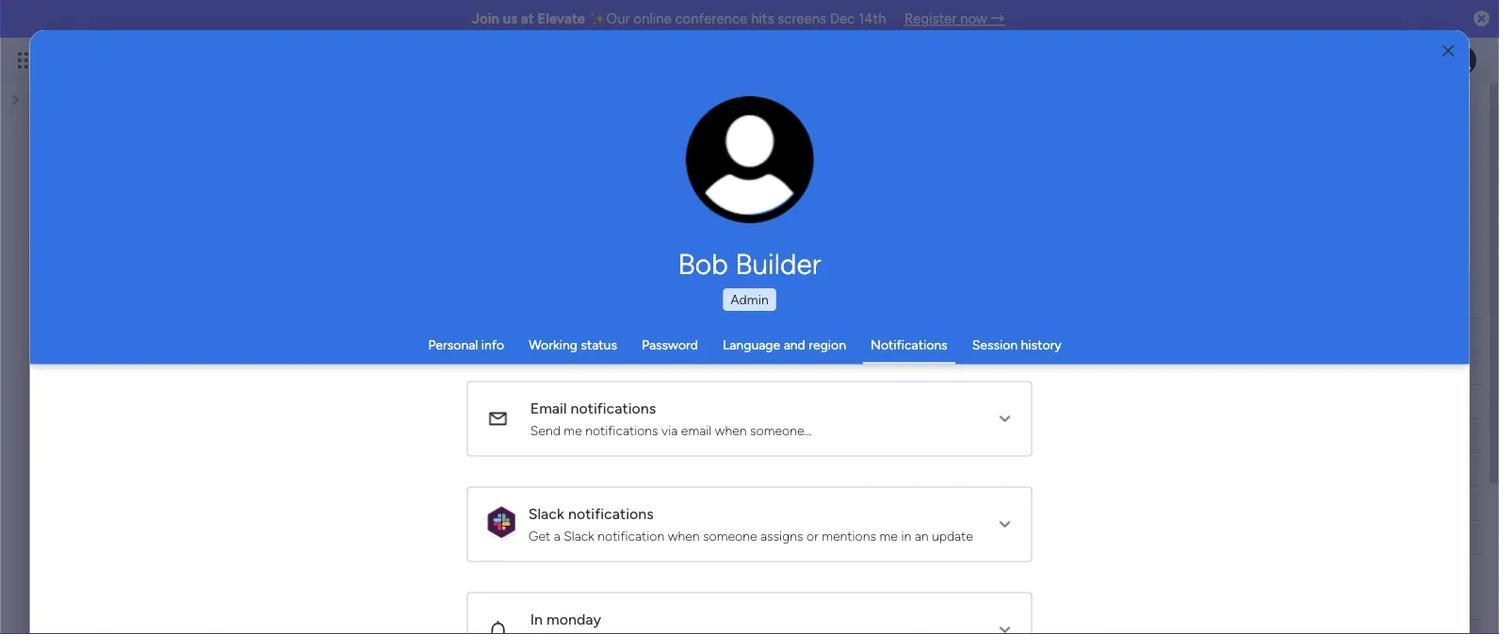 Task type: describe. For each thing, give the bounding box(es) containing it.
manage
[[76, 143, 123, 159]]

see
[[647, 142, 670, 158]]

column information image for status
[[772, 327, 787, 343]]

email
[[530, 399, 567, 417]]

1 column information image from the left
[[646, 629, 661, 634]]

close image
[[1443, 44, 1454, 58]]

not
[[699, 361, 722, 377]]

work
[[144, 361, 175, 377]]

status
[[715, 327, 754, 343]]

your
[[561, 143, 587, 159]]

select product image
[[17, 51, 36, 70]]

in
[[901, 527, 911, 543]]

2 column information image from the left
[[772, 629, 787, 634]]

me inside email notifications send me notifications via email when someone...
[[564, 422, 582, 438]]

bob builder
[[678, 247, 821, 281]]

send
[[530, 422, 560, 438]]

personal info
[[428, 337, 504, 353]]

our
[[606, 10, 630, 27]]

hits
[[751, 10, 774, 27]]

✨
[[589, 10, 603, 27]]

language
[[723, 337, 780, 353]]

conference
[[675, 10, 747, 27]]

Project Management field
[[70, 98, 390, 139]]

in monday
[[530, 610, 601, 628]]

session history
[[972, 337, 1062, 353]]

at
[[521, 10, 534, 27]]

14th
[[858, 10, 886, 27]]

monday inside button
[[84, 49, 148, 71]]

bob builder button
[[490, 247, 1009, 281]]

14
[[615, 361, 627, 376]]

oct
[[589, 428, 610, 443]]

when inside email notifications send me notifications via email when someone...
[[715, 422, 747, 438]]

set
[[337, 143, 356, 159]]

1 vertical spatial notifications
[[585, 422, 658, 438]]

nov 2
[[592, 394, 625, 409]]

via
[[661, 422, 678, 438]]

assigns
[[760, 527, 803, 543]]

any
[[126, 143, 147, 159]]

notifications for slack notifications
[[568, 505, 653, 522]]

notifications
[[871, 337, 948, 353]]

profile
[[755, 170, 790, 185]]

29
[[613, 428, 627, 443]]

notifications for email notifications
[[570, 399, 656, 417]]

get
[[528, 527, 550, 543]]

oct 29
[[589, 428, 627, 443]]

working status link
[[529, 337, 617, 353]]

email
[[681, 422, 711, 438]]

someone...
[[750, 422, 812, 438]]

picture
[[731, 186, 769, 201]]

language and region
[[723, 337, 846, 353]]

in
[[530, 610, 543, 628]]

see more link
[[645, 140, 705, 159]]

more
[[673, 142, 704, 158]]

working
[[529, 337, 578, 353]]

due
[[578, 327, 602, 343]]

owners,
[[288, 143, 334, 159]]

track
[[472, 143, 502, 159]]

timelines
[[359, 143, 412, 159]]

session history link
[[972, 337, 1062, 353]]

change profile picture button
[[686, 96, 814, 224]]

or
[[806, 527, 818, 543]]

builder
[[735, 247, 821, 281]]



Task type: locate. For each thing, give the bounding box(es) containing it.
change
[[710, 170, 752, 185]]

1 column information image from the left
[[646, 327, 661, 343]]

register now →
[[904, 10, 1005, 27]]

me inside slack notifications get a slack notification when someone assigns or mentions me in an update
[[879, 527, 898, 543]]

me left in
[[879, 527, 898, 543]]

update
[[932, 527, 973, 543]]

2 vertical spatial notifications
[[568, 505, 653, 522]]

when
[[715, 422, 747, 438], [668, 527, 699, 543]]

when inside slack notifications get a slack notification when someone assigns or mentions me in an update
[[668, 527, 699, 543]]

notifications up "notification" on the left
[[568, 505, 653, 522]]

1 vertical spatial when
[[668, 527, 699, 543]]

2 of from the left
[[505, 143, 517, 159]]

slack up get
[[528, 505, 564, 522]]

dec
[[830, 10, 855, 27]]

notifications down 2
[[585, 422, 658, 438]]

slack notifications get a slack notification when someone assigns or mentions me in an update
[[528, 505, 973, 543]]

info
[[481, 337, 504, 353]]

us
[[503, 10, 517, 27]]

monday right 'in'
[[546, 610, 601, 628]]

monday button
[[49, 36, 300, 85]]

password link
[[642, 337, 698, 353]]

1 of from the left
[[181, 143, 193, 159]]

1 horizontal spatial column information image
[[772, 629, 787, 634]]

nov for nov 14
[[589, 361, 612, 376]]

elevate
[[537, 10, 585, 27]]

join
[[472, 10, 500, 27]]

started
[[725, 361, 770, 377]]

notification
[[598, 527, 664, 543]]

Due Date field
[[574, 325, 638, 345]]

1 vertical spatial nov
[[592, 394, 615, 409]]

project management
[[74, 98, 385, 139]]

nov left 14
[[589, 361, 612, 376]]

notifications link
[[871, 337, 948, 353]]

1 horizontal spatial and
[[784, 337, 805, 353]]

slack right a
[[563, 527, 594, 543]]

0 vertical spatial monday
[[84, 49, 148, 71]]

and left "keep"
[[415, 143, 437, 159]]

monday inside dropdown button
[[546, 610, 601, 628]]

0 vertical spatial nov
[[589, 361, 612, 376]]

0 horizontal spatial of
[[181, 143, 193, 159]]

me right v2 done deadline icon
[[564, 422, 582, 438]]

monday
[[84, 49, 148, 71], [546, 610, 601, 628]]

an
[[915, 527, 928, 543]]

0 horizontal spatial and
[[415, 143, 437, 159]]

1 horizontal spatial column information image
[[772, 327, 787, 343]]

project.
[[197, 143, 242, 159]]

0 horizontal spatial me
[[564, 422, 582, 438]]

1 vertical spatial me
[[879, 527, 898, 543]]

1 vertical spatial and
[[784, 337, 805, 353]]

v2 done deadline image
[[547, 427, 562, 445]]

date
[[605, 327, 633, 343]]

1 vertical spatial slack
[[563, 527, 594, 543]]

column information image
[[646, 629, 661, 634], [772, 629, 787, 634]]

notifications up oct 29
[[570, 399, 656, 417]]

0 vertical spatial slack
[[528, 505, 564, 522]]

and left the region
[[784, 337, 805, 353]]

stands.
[[636, 143, 678, 159]]

language and region link
[[723, 337, 846, 353]]

2
[[618, 394, 625, 409]]

see more
[[647, 142, 704, 158]]

nov 14
[[589, 361, 627, 376]]

personal info link
[[428, 337, 504, 353]]

0 vertical spatial and
[[415, 143, 437, 159]]

management
[[183, 98, 385, 139]]

nov left 2
[[592, 394, 615, 409]]

monday up project
[[84, 49, 148, 71]]

mentions
[[822, 527, 876, 543]]

Status field
[[711, 325, 758, 345]]

0 vertical spatial notifications
[[570, 399, 656, 417]]

1 horizontal spatial of
[[505, 143, 517, 159]]

0 horizontal spatial column information image
[[646, 629, 661, 634]]

2 column information image from the left
[[772, 327, 787, 343]]

when right email
[[715, 422, 747, 438]]

bob builder image
[[1446, 45, 1477, 75]]

nov for nov 2
[[592, 394, 615, 409]]

register
[[904, 10, 957, 27]]

assign
[[245, 143, 285, 159]]

join us at elevate ✨ our online conference hits screens dec 14th
[[472, 10, 886, 27]]

0 horizontal spatial when
[[668, 527, 699, 543]]

change profile picture
[[710, 170, 790, 201]]

session
[[972, 337, 1018, 353]]

password
[[642, 337, 698, 353]]

personal
[[428, 337, 478, 353]]

0 horizontal spatial column information image
[[646, 327, 661, 343]]

None field
[[469, 626, 518, 634], [574, 626, 638, 634], [711, 626, 758, 634], [469, 626, 518, 634], [574, 626, 638, 634], [711, 626, 758, 634]]

column information image for due date
[[646, 327, 661, 343]]

manage any type of project. assign owners, set timelines and keep track of where your project stands.
[[76, 143, 678, 159]]

a
[[554, 527, 560, 543]]

1 horizontal spatial when
[[715, 422, 747, 438]]

0 vertical spatial me
[[564, 422, 582, 438]]

column information image right the date
[[646, 327, 661, 343]]

status
[[581, 337, 617, 353]]

0 vertical spatial when
[[715, 422, 747, 438]]

where
[[521, 143, 557, 159]]

keep
[[440, 143, 469, 159]]

now
[[960, 10, 987, 27]]

→
[[991, 10, 1005, 27]]

and
[[415, 143, 437, 159], [784, 337, 805, 353]]

column information image
[[646, 327, 661, 343], [772, 327, 787, 343]]

nov
[[589, 361, 612, 376], [592, 394, 615, 409]]

project
[[590, 143, 633, 159]]

me
[[564, 422, 582, 438], [879, 527, 898, 543]]

online
[[634, 10, 672, 27]]

register now → link
[[904, 10, 1005, 27]]

of right type
[[181, 143, 193, 159]]

not started
[[699, 361, 770, 377]]

bob
[[678, 247, 728, 281]]

done
[[719, 428, 750, 444]]

slack
[[528, 505, 564, 522], [563, 527, 594, 543]]

someone
[[703, 527, 757, 543]]

working status
[[529, 337, 617, 353]]

owner
[[473, 327, 513, 343]]

screens
[[778, 10, 826, 27]]

1 horizontal spatial me
[[879, 527, 898, 543]]

1 vertical spatial monday
[[546, 610, 601, 628]]

in monday button
[[468, 593, 1031, 634]]

region
[[809, 337, 846, 353]]

column information image right status field in the bottom of the page
[[772, 327, 787, 343]]

notifications inside slack notifications get a slack notification when someone assigns or mentions me in an update
[[568, 505, 653, 522]]

1 horizontal spatial monday
[[546, 610, 601, 628]]

history
[[1021, 337, 1062, 353]]

due date
[[578, 327, 633, 343]]

Owner field
[[469, 325, 518, 345]]

project
[[74, 98, 176, 139]]

of right track
[[505, 143, 517, 159]]

when left someone
[[668, 527, 699, 543]]

type
[[151, 143, 178, 159]]

0 horizontal spatial monday
[[84, 49, 148, 71]]

email notifications send me notifications via email when someone...
[[530, 399, 812, 438]]



Task type: vqa. For each thing, say whether or not it's contained in the screenshot.
at
yes



